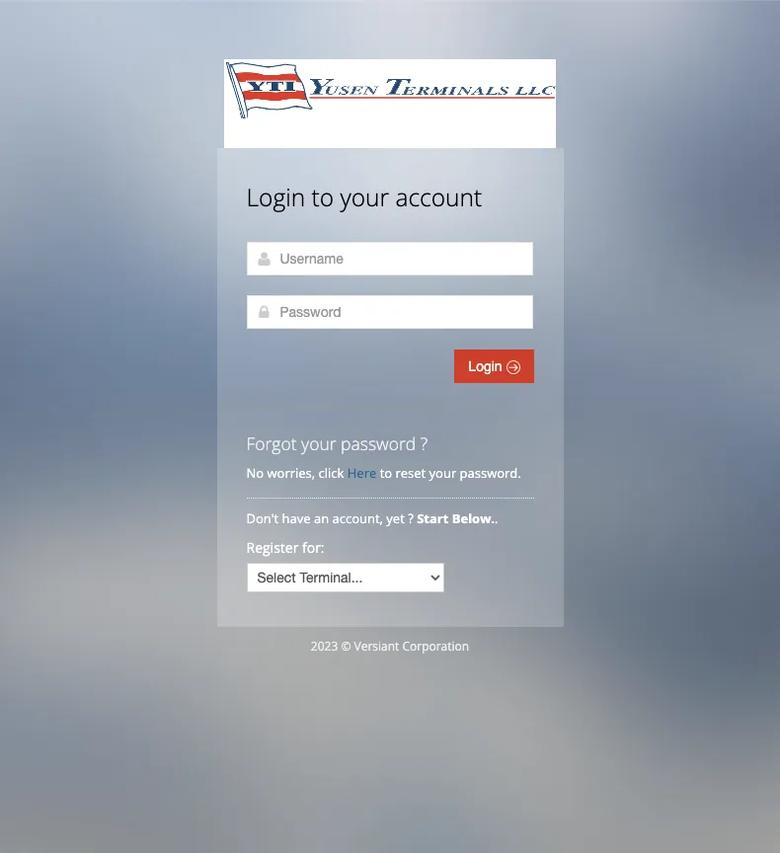 Task type: locate. For each thing, give the bounding box(es) containing it.
? inside forgot your password ? no worries, click here to reset your password.
[[421, 432, 428, 456]]

account,
[[333, 510, 383, 528]]

your right reset
[[429, 464, 457, 482]]

here
[[348, 464, 377, 482]]

login to your account
[[247, 181, 482, 213]]

login
[[247, 181, 306, 213], [469, 359, 506, 375]]

2 vertical spatial your
[[429, 464, 457, 482]]

register
[[247, 539, 299, 557]]

to inside forgot your password ? no worries, click here to reset your password.
[[380, 464, 392, 482]]

? right yet
[[408, 510, 414, 528]]

0 horizontal spatial to
[[312, 181, 334, 213]]

1 horizontal spatial login
[[469, 359, 506, 375]]

reset
[[396, 464, 426, 482]]

forgot
[[247, 432, 297, 456]]

swapright image
[[506, 361, 520, 375]]

versiant
[[354, 638, 400, 655]]

your
[[340, 181, 389, 213], [302, 432, 337, 456], [429, 464, 457, 482]]

Username text field
[[247, 242, 533, 276]]

yet
[[387, 510, 405, 528]]

an
[[314, 510, 329, 528]]

lock image
[[256, 304, 272, 320]]

to right here link
[[380, 464, 392, 482]]

0 horizontal spatial login
[[247, 181, 306, 213]]

login button
[[455, 350, 534, 383]]

2023 © versiant corporation
[[311, 638, 470, 655]]

0 vertical spatial login
[[247, 181, 306, 213]]

user image
[[256, 251, 272, 267]]

your up username text field
[[340, 181, 389, 213]]

1 vertical spatial to
[[380, 464, 392, 482]]

2023
[[311, 638, 338, 655]]

login for login
[[469, 359, 506, 375]]

2 horizontal spatial your
[[429, 464, 457, 482]]

password
[[341, 432, 416, 456]]

1 horizontal spatial to
[[380, 464, 392, 482]]

0 vertical spatial ?
[[421, 432, 428, 456]]

?
[[421, 432, 428, 456], [408, 510, 414, 528]]

1 vertical spatial login
[[469, 359, 506, 375]]

to up username text field
[[312, 181, 334, 213]]

Password password field
[[247, 295, 533, 329]]

don't
[[247, 510, 279, 528]]

1 horizontal spatial ?
[[421, 432, 428, 456]]

? up reset
[[421, 432, 428, 456]]

1 vertical spatial your
[[302, 432, 337, 456]]

your up click
[[302, 432, 337, 456]]

0 vertical spatial your
[[340, 181, 389, 213]]

1 vertical spatial ?
[[408, 510, 414, 528]]

login inside button
[[469, 359, 506, 375]]

to
[[312, 181, 334, 213], [380, 464, 392, 482]]

corporation
[[403, 638, 470, 655]]

have
[[282, 510, 311, 528]]



Task type: vqa. For each thing, say whether or not it's contained in the screenshot.
external link image corresponding to Equipment
no



Task type: describe. For each thing, give the bounding box(es) containing it.
account
[[396, 181, 482, 213]]

0 horizontal spatial your
[[302, 432, 337, 456]]

no
[[247, 464, 264, 482]]

0 vertical spatial to
[[312, 181, 334, 213]]

start
[[417, 510, 449, 528]]

below.
[[452, 510, 495, 528]]

forgot your password ? no worries, click here to reset your password.
[[247, 432, 522, 482]]

1 horizontal spatial your
[[340, 181, 389, 213]]

don't have an account, yet ? start below. .
[[247, 510, 502, 528]]

password.
[[460, 464, 522, 482]]

click
[[319, 464, 344, 482]]

.
[[495, 510, 499, 528]]

©
[[341, 638, 351, 655]]

here link
[[348, 464, 377, 482]]

register for:
[[247, 539, 325, 557]]

0 horizontal spatial ?
[[408, 510, 414, 528]]

for:
[[302, 539, 325, 557]]

worries,
[[267, 464, 315, 482]]

login for login to your account
[[247, 181, 306, 213]]



